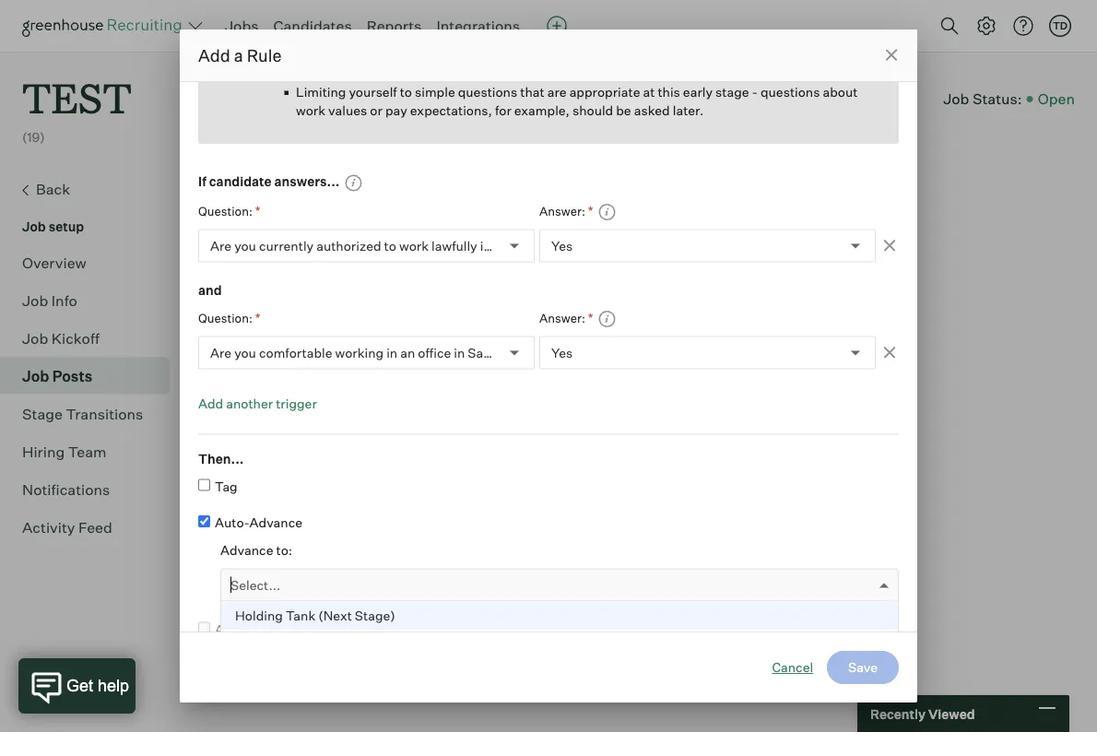 Task type: describe. For each thing, give the bounding box(es) containing it.
about inside only listing qualifications that are need-to-have, not just nice-to-have, for the role. limiting yourself to simple questions that are appropriate at this early stage - questions about work values or pay expectations, for example, should be asked later.
[[823, 84, 858, 100]]

1 horizontal spatial this
[[757, 303, 780, 319]]

simple
[[415, 84, 455, 100]]

personal
[[708, 349, 761, 365]]

then ...
[[198, 451, 244, 467]]

select...
[[231, 577, 281, 593]]

test (19)
[[22, 70, 132, 145]]

been
[[322, 462, 353, 478]]

answers...
[[274, 173, 340, 190]]

by
[[662, 330, 677, 347]]

back link
[[22, 178, 162, 202]]

minimum
[[386, 303, 446, 319]]

job for job kickoff
[[22, 329, 48, 347]]

auto-advance
[[215, 515, 303, 531]]

list box inside add a rule dialog
[[221, 602, 898, 732]]

answer: * for us?
[[540, 202, 594, 219]]

and/or
[[427, 482, 467, 498]]

integrations
[[437, 17, 520, 35]]

if
[[198, 173, 207, 190]]

automatically apply tags, reject, and/or advance candidates based on how they answer application questions. image
[[466, 233, 485, 251]]

1 vertical spatial work
[[399, 238, 429, 254]]

stage transitions link
[[22, 403, 162, 425]]

question: * for are you comfortable working in an office in san francisco 5 days a week?
[[198, 309, 261, 326]]

job status:
[[944, 90, 1023, 108]]

on inside no rules have been created yet. automatically apply tags, reject, and/or advance candidates based on how they answer application questions.
[[630, 482, 645, 498]]

a inside add a rule button
[[801, 232, 809, 248]]

jobs
[[225, 17, 259, 35]]

job for job setup
[[22, 218, 46, 234]]

1 horizontal spatial for
[[495, 102, 512, 119]]

job post link
[[215, 171, 268, 187]]

holding tank (next stage)
[[235, 607, 396, 624]]

job for job post
[[215, 171, 238, 187]]

trigger
[[276, 395, 317, 411]]

office
[[418, 345, 451, 361]]

hiring team link
[[22, 441, 162, 463]]

job kickoff link
[[22, 327, 162, 349]]

this inside only listing qualifications that are need-to-have, not just nice-to-have, for the role. limiting yourself to simple questions that are appropriate at this early stage - questions about work values or pay expectations, for example, should be asked later.
[[658, 84, 681, 100]]

info
[[51, 291, 77, 310]]

reports link
[[367, 17, 422, 35]]

appropriate
[[570, 84, 641, 100]]

focus on the minimum skills and experience needed to meet the goals of this job
[[304, 303, 803, 319]]

viewed
[[929, 706, 976, 722]]

are for are you comfortable working in an office in san francisco 5 days a week?
[[210, 345, 232, 361]]

(or
[[499, 330, 516, 347]]

only questions with yes/no, single-select or multi-select answers types will appear. image
[[344, 174, 363, 192]]

like
[[639, 330, 660, 347]]

add a rule inside button
[[774, 232, 839, 248]]

limiting
[[296, 84, 346, 100]]

skills
[[449, 303, 481, 319]]

reject
[[250, 621, 288, 637]]

created
[[355, 462, 403, 478]]

preliminary
[[235, 635, 305, 651]]

you for comfortable
[[234, 345, 256, 361]]

when multiple answer values are selected, an applicant only needs to match one of them to trigger this condition. image
[[598, 203, 617, 221]]

about inside the avoid mental shortcuts for what (or who) success looks like by refraining from asking questions about personality characteristics, individual interests, or personal background.
[[367, 349, 402, 365]]

hiring team
[[22, 442, 107, 461]]

job
[[783, 303, 803, 319]]

0 horizontal spatial are
[[478, 65, 497, 82]]

job for job info
[[22, 291, 48, 310]]

open
[[1038, 90, 1076, 108]]

job info link
[[22, 289, 162, 311]]

expectations,
[[410, 102, 492, 119]]

answer: * for francisco
[[540, 309, 594, 326]]

activity feed
[[22, 518, 112, 537]]

another
[[226, 395, 273, 411]]

cancel
[[772, 660, 814, 676]]

team
[[68, 442, 107, 461]]

overview link
[[22, 252, 162, 274]]

5
[[556, 345, 564, 361]]

greenhouse recruiting image
[[22, 15, 188, 37]]

if candidate answers...
[[198, 173, 340, 190]]

0 vertical spatial for
[[722, 65, 738, 82]]

job for job status:
[[944, 90, 970, 108]]

answer
[[704, 482, 746, 498]]

0 horizontal spatial in
[[387, 345, 398, 361]]

0 horizontal spatial a
[[234, 45, 243, 65]]

setup
[[49, 218, 84, 234]]

the inside only listing qualifications that are need-to-have, not just nice-to-have, for the role. limiting yourself to simple questions that are appropriate at this early stage - questions about work values or pay expectations, for example, should be asked later.
[[741, 65, 761, 82]]

answer: for us?
[[540, 203, 586, 218]]

looks
[[604, 330, 636, 347]]

or inside only listing qualifications that are need-to-have, not just nice-to-have, for the role. limiting yourself to simple questions that are appropriate at this early stage - questions about work values or pay expectations, for example, should be asked later.
[[370, 102, 383, 119]]

add a rule dialog
[[180, 0, 918, 732]]

1 have, from the left
[[554, 65, 586, 82]]

1 vertical spatial advance
[[220, 542, 273, 558]]

candidates
[[274, 17, 352, 35]]

only listing qualifications that are need-to-have, not just nice-to-have, for the role. limiting yourself to simple questions that are appropriate at this early stage - questions about work values or pay expectations, for example, should be asked later.
[[296, 65, 858, 119]]

* left when multiple answer values are selected, an applicant only needs to match one of them to trigger this condition. icon
[[588, 202, 594, 219]]

mental
[[342, 330, 384, 347]]

the right 'meet'
[[682, 303, 703, 319]]

tags,
[[354, 482, 384, 498]]

early
[[683, 84, 713, 100]]

then
[[198, 451, 231, 467]]

experience
[[510, 303, 580, 319]]

are you comfortable working in an office in san francisco 5 days a week?
[[210, 345, 647, 361]]

job posts
[[22, 367, 92, 385]]

0 vertical spatial on
[[345, 303, 360, 319]]

yes for us?
[[552, 238, 573, 254]]

screen
[[307, 635, 350, 651]]

asked
[[634, 102, 670, 119]]

add for add another trigger button
[[198, 395, 223, 411]]

1 vertical spatial that
[[520, 84, 545, 100]]

pay
[[385, 102, 408, 119]]

from
[[741, 330, 769, 347]]

later.
[[673, 102, 704, 119]]

status:
[[973, 90, 1023, 108]]

tag
[[215, 478, 238, 494]]

job posts link
[[22, 365, 162, 387]]

* left when multiple answer values are selected, an applicant only needs to match one of them to trigger this condition. image
[[588, 309, 594, 326]]

0 vertical spatial add
[[198, 45, 231, 65]]

no
[[234, 462, 252, 478]]

integrations link
[[437, 17, 520, 35]]

td
[[1053, 19, 1068, 32]]

only questions with yes/no, single-select or multi-select answers types will appear. element
[[340, 173, 363, 192]]

francisco,
[[338, 228, 425, 251]]

(next
[[318, 607, 352, 624]]

meet
[[647, 303, 679, 319]]

(19)
[[22, 129, 45, 145]]

and inside add a rule dialog
[[198, 282, 222, 298]]

in for office
[[454, 345, 465, 361]]

2 have, from the left
[[686, 65, 719, 82]]

0 vertical spatial advance
[[250, 515, 303, 531]]

questions inside the avoid mental shortcuts for what (or who) success looks like by refraining from asking questions about personality characteristics, individual interests, or personal background.
[[304, 349, 364, 365]]

0 horizontal spatial that
[[450, 65, 475, 82]]



Task type: vqa. For each thing, say whether or not it's contained in the screenshot.
the Preliminary Screen OPTION
yes



Task type: locate. For each thing, give the bounding box(es) containing it.
a up job
[[801, 232, 809, 248]]

answer: left when multiple answer values are selected, an applicant only needs to match one of them to trigger this condition. icon
[[540, 203, 586, 218]]

1 vertical spatial are
[[210, 345, 232, 361]]

0 vertical spatial or
[[370, 102, 383, 119]]

Auto-Advance checkbox
[[198, 516, 210, 528]]

answer: up success
[[540, 310, 586, 325]]

2 question: * from the top
[[198, 309, 261, 326]]

listing
[[327, 65, 364, 82]]

add a rule inside dialog
[[198, 45, 282, 65]]

1 vertical spatial auto-
[[215, 621, 250, 637]]

lawfully
[[432, 238, 478, 254]]

the up -
[[741, 65, 761, 82]]

1 horizontal spatial work
[[399, 238, 429, 254]]

1 vertical spatial to
[[384, 238, 397, 254]]

0 horizontal spatial rule
[[247, 45, 282, 65]]

recently viewed
[[871, 706, 976, 722]]

stage transitions
[[22, 405, 143, 423]]

1 vertical spatial this
[[757, 303, 780, 319]]

0 horizontal spatial test
[[22, 70, 132, 125]]

1 vertical spatial about
[[367, 349, 402, 365]]

1 vertical spatial answer:
[[540, 310, 586, 325]]

yes for francisco
[[552, 345, 573, 361]]

td button
[[1050, 15, 1072, 37]]

1 horizontal spatial to
[[400, 84, 412, 100]]

add another trigger
[[198, 395, 317, 411]]

an
[[401, 345, 415, 361]]

1 horizontal spatial or
[[693, 349, 706, 365]]

1 vertical spatial question: *
[[198, 309, 261, 326]]

posts
[[52, 367, 92, 385]]

avoid
[[304, 330, 339, 347]]

1 vertical spatial yes
[[552, 345, 573, 361]]

answer:
[[540, 203, 586, 218], [540, 310, 586, 325]]

week?
[[608, 345, 647, 361]]

goals
[[705, 303, 739, 319]]

that up simple at left
[[450, 65, 475, 82]]

1 horizontal spatial that
[[520, 84, 545, 100]]

hiring
[[22, 442, 65, 461]]

job setup
[[22, 218, 84, 234]]

on right focus
[[345, 303, 360, 319]]

0 vertical spatial auto-
[[215, 515, 250, 531]]

2 horizontal spatial questions
[[761, 84, 820, 100]]

what
[[466, 330, 496, 347]]

preliminary screen option
[[221, 630, 898, 657]]

yourself
[[349, 84, 397, 100]]

1 are from the top
[[210, 238, 232, 254]]

at
[[643, 84, 655, 100]]

job left the status:
[[944, 90, 970, 108]]

1 horizontal spatial rule
[[811, 232, 839, 248]]

test for test (san francisco, ca)
[[238, 228, 287, 251]]

0 vertical spatial answer: *
[[540, 202, 594, 219]]

2 horizontal spatial for
[[722, 65, 738, 82]]

0 horizontal spatial add a rule
[[198, 45, 282, 65]]

to down qualifications
[[400, 84, 412, 100]]

1 vertical spatial rule
[[811, 232, 839, 248]]

0 horizontal spatial on
[[345, 303, 360, 319]]

to:
[[276, 542, 293, 558]]

1 horizontal spatial add a rule
[[774, 232, 839, 248]]

that
[[450, 65, 475, 82], [520, 84, 545, 100]]

questions down need-
[[458, 84, 518, 100]]

answer: * up success
[[540, 309, 594, 326]]

none field inside add a rule dialog
[[231, 570, 235, 604]]

0 vertical spatial and
[[198, 282, 222, 298]]

feed
[[78, 518, 112, 537]]

auto- for reject
[[215, 621, 250, 637]]

-
[[752, 84, 758, 100]]

0 vertical spatial are
[[210, 238, 232, 254]]

to- up "early" in the top of the page
[[668, 65, 686, 82]]

1 vertical spatial and
[[484, 303, 508, 319]]

0 horizontal spatial or
[[370, 102, 383, 119]]

0 vertical spatial question: *
[[198, 202, 261, 219]]

0 vertical spatial this
[[658, 84, 681, 100]]

2 answer: * from the top
[[540, 309, 594, 326]]

2 vertical spatial for
[[447, 330, 464, 347]]

advance
[[250, 515, 303, 531], [220, 542, 273, 558]]

auto- for advance
[[215, 515, 250, 531]]

2 are from the top
[[210, 345, 232, 361]]

1 vertical spatial for
[[495, 102, 512, 119]]

answer: *
[[540, 202, 594, 219], [540, 309, 594, 326]]

0 vertical spatial test
[[22, 70, 132, 125]]

you for currently
[[234, 238, 256, 254]]

job left setup
[[22, 218, 46, 234]]

are for are you currently authorized to work lawfully in the us?
[[210, 238, 232, 254]]

job left posts
[[22, 367, 49, 385]]

1 horizontal spatial and
[[484, 303, 508, 319]]

0 horizontal spatial and
[[198, 282, 222, 298]]

job left kickoff
[[22, 329, 48, 347]]

recently
[[871, 706, 926, 722]]

1 horizontal spatial are
[[548, 84, 567, 100]]

comfortable
[[259, 345, 333, 361]]

add up job
[[774, 232, 799, 248]]

the left us?
[[494, 238, 514, 254]]

the
[[741, 65, 761, 82], [494, 238, 514, 254], [363, 303, 384, 319], [682, 303, 703, 319]]

no rules have been created yet. automatically apply tags, reject, and/or advance candidates based on how they answer application questions.
[[234, 462, 814, 519]]

2 horizontal spatial to
[[632, 303, 645, 319]]

auto- right auto-advance checkbox
[[215, 515, 250, 531]]

tank
[[286, 607, 316, 624]]

2 yes from the top
[[552, 345, 573, 361]]

when multiple answer values are selected, an applicant only needs to match one of them to trigger this condition. element
[[594, 200, 617, 222], [594, 307, 617, 329]]

add for add a rule button at the top right
[[774, 232, 799, 248]]

when multiple answer values are selected, an applicant only needs to match one of them to trigger this condition. element for are you currently authorized to work lawfully in the us?
[[594, 200, 617, 222]]

question: for are you comfortable working in an office in san francisco 5 days a week?
[[198, 310, 253, 325]]

rules
[[288, 171, 322, 187]]

0 vertical spatial answer:
[[540, 203, 586, 218]]

1 horizontal spatial have,
[[686, 65, 719, 82]]

to
[[400, 84, 412, 100], [384, 238, 397, 254], [632, 303, 645, 319]]

application
[[749, 482, 814, 498]]

about right -
[[823, 84, 858, 100]]

a down jobs
[[234, 45, 243, 65]]

1 vertical spatial test
[[238, 228, 287, 251]]

0 horizontal spatial to
[[384, 238, 397, 254]]

auto-reject
[[215, 621, 288, 637]]

question: down candidate
[[198, 203, 253, 218]]

configure image
[[976, 15, 998, 37]]

who)
[[519, 330, 549, 347]]

0 vertical spatial work
[[296, 102, 326, 119]]

automatically apply tags, reject, and/or advance candidates based on how they answer application questions. element
[[462, 223, 485, 256]]

2 to- from the left
[[668, 65, 686, 82]]

interests,
[[633, 349, 690, 365]]

1 vertical spatial answer: *
[[540, 309, 594, 326]]

add left another
[[198, 395, 223, 411]]

add down jobs
[[198, 45, 231, 65]]

2 horizontal spatial in
[[480, 238, 491, 254]]

0 horizontal spatial this
[[658, 84, 681, 100]]

advance down auto-advance
[[220, 542, 273, 558]]

0 vertical spatial that
[[450, 65, 475, 82]]

automatically
[[234, 482, 316, 498]]

work left ca)
[[399, 238, 429, 254]]

needed
[[582, 303, 629, 319]]

1 horizontal spatial test
[[238, 228, 287, 251]]

1 answer: * from the top
[[540, 202, 594, 219]]

advance to:
[[220, 542, 293, 558]]

2 answer: from the top
[[540, 310, 586, 325]]

question: *
[[198, 202, 261, 219], [198, 309, 261, 326]]

example,
[[515, 102, 570, 119]]

asking
[[772, 330, 812, 347]]

role.
[[764, 65, 791, 82]]

test link
[[22, 52, 132, 128]]

yet.
[[406, 462, 430, 478]]

add a rule
[[198, 45, 282, 65], [774, 232, 839, 248]]

0 vertical spatial you
[[234, 238, 256, 254]]

a right days
[[598, 345, 605, 361]]

you left currently
[[234, 238, 256, 254]]

2 when multiple answer values are selected, an applicant only needs to match one of them to trigger this condition. element from the top
[[594, 307, 617, 329]]

2 question: from the top
[[198, 310, 253, 325]]

are up another
[[210, 345, 232, 361]]

* down the if candidate answers...
[[255, 202, 261, 219]]

are up example,
[[548, 84, 567, 100]]

0 vertical spatial to
[[400, 84, 412, 100]]

2 vertical spatial a
[[598, 345, 605, 361]]

or down refraining
[[693, 349, 706, 365]]

on left how on the bottom
[[630, 482, 645, 498]]

stage)
[[355, 607, 396, 624]]

1 vertical spatial question:
[[198, 310, 253, 325]]

for up 'stage'
[[722, 65, 738, 82]]

in left san in the top left of the page
[[454, 345, 465, 361]]

1 vertical spatial are
[[548, 84, 567, 100]]

1 horizontal spatial a
[[598, 345, 605, 361]]

in left an
[[387, 345, 398, 361]]

job
[[944, 90, 970, 108], [215, 171, 238, 187], [22, 218, 46, 234], [22, 291, 48, 310], [22, 329, 48, 347], [22, 367, 49, 385]]

have, left not
[[554, 65, 586, 82]]

0 vertical spatial when multiple answer values are selected, an applicant only needs to match one of them to trigger this condition. element
[[594, 200, 617, 222]]

list box containing holding tank (next stage)
[[221, 602, 898, 732]]

authorized
[[317, 238, 382, 254]]

1 vertical spatial or
[[693, 349, 706, 365]]

when multiple answer values are selected, an applicant only needs to match one of them to trigger this condition. image
[[598, 310, 617, 328]]

days
[[566, 345, 595, 361]]

*
[[255, 202, 261, 219], [588, 202, 594, 219], [255, 309, 261, 326], [588, 309, 594, 326]]

test up (19)
[[22, 70, 132, 125]]

1 yes from the top
[[552, 238, 573, 254]]

overview
[[22, 253, 87, 272]]

0 horizontal spatial for
[[447, 330, 464, 347]]

1 vertical spatial a
[[801, 232, 809, 248]]

answer: * left when multiple answer values are selected, an applicant only needs to match one of them to trigger this condition. icon
[[540, 202, 594, 219]]

to left 'meet'
[[632, 303, 645, 319]]

question: * for are you currently authorized to work lawfully in the us?
[[198, 202, 261, 219]]

to- up example,
[[536, 65, 554, 82]]

0 vertical spatial yes
[[552, 238, 573, 254]]

* up comfortable
[[255, 309, 261, 326]]

have, up "early" in the top of the page
[[686, 65, 719, 82]]

0 vertical spatial question:
[[198, 203, 253, 218]]

francisco
[[494, 345, 553, 361]]

nice-
[[637, 65, 668, 82]]

you left comfortable
[[234, 345, 256, 361]]

search image
[[939, 15, 961, 37]]

0 vertical spatial about
[[823, 84, 858, 100]]

personality
[[404, 349, 472, 365]]

1 when multiple answer values are selected, an applicant only needs to match one of them to trigger this condition. element from the top
[[594, 200, 617, 222]]

job for job posts
[[22, 367, 49, 385]]

test (san francisco, ca)
[[238, 228, 462, 251]]

1 vertical spatial you
[[234, 345, 256, 361]]

auto- right auto-reject checkbox
[[215, 621, 250, 637]]

the up mental
[[363, 303, 384, 319]]

Tag checkbox
[[198, 479, 210, 491]]

to right authorized
[[384, 238, 397, 254]]

question: up another
[[198, 310, 253, 325]]

add a rule down jobs
[[198, 45, 282, 65]]

0 vertical spatial rule
[[247, 45, 282, 65]]

0 horizontal spatial about
[[367, 349, 402, 365]]

for left example,
[[495, 102, 512, 119]]

add a rule up job
[[774, 232, 839, 248]]

1 answer: from the top
[[540, 203, 586, 218]]

list box
[[221, 602, 898, 732]]

job info
[[22, 291, 77, 310]]

rule inside button
[[811, 232, 839, 248]]

questions down role.
[[761, 84, 820, 100]]

1 horizontal spatial to-
[[668, 65, 686, 82]]

question:
[[198, 203, 253, 218], [198, 310, 253, 325]]

test for test (19)
[[22, 70, 132, 125]]

question: for are you currently authorized to work lawfully in the us?
[[198, 203, 253, 218]]

this right at
[[658, 84, 681, 100]]

work inside only listing qualifications that are need-to-have, not just nice-to-have, for the role. limiting yourself to simple questions that are appropriate at this early stage - questions about work values or pay expectations, for example, should be asked later.
[[296, 102, 326, 119]]

1 question: * from the top
[[198, 202, 261, 219]]

1 horizontal spatial about
[[823, 84, 858, 100]]

are left need-
[[478, 65, 497, 82]]

question: * up comfortable
[[198, 309, 261, 326]]

1 question: from the top
[[198, 203, 253, 218]]

answer: for francisco
[[540, 310, 586, 325]]

2 auto- from the top
[[215, 621, 250, 637]]

2 vertical spatial add
[[198, 395, 223, 411]]

success
[[552, 330, 601, 347]]

0 vertical spatial are
[[478, 65, 497, 82]]

0 horizontal spatial to-
[[536, 65, 554, 82]]

2 vertical spatial to
[[632, 303, 645, 319]]

advance up to:
[[250, 515, 303, 531]]

focus
[[304, 303, 342, 319]]

1 horizontal spatial questions
[[458, 84, 518, 100]]

(san
[[295, 228, 334, 251]]

have,
[[554, 65, 586, 82], [686, 65, 719, 82]]

based
[[591, 482, 627, 498]]

1 horizontal spatial in
[[454, 345, 465, 361]]

they
[[675, 482, 701, 498]]

for up personality
[[447, 330, 464, 347]]

jobs link
[[225, 17, 259, 35]]

1 horizontal spatial on
[[630, 482, 645, 498]]

1 vertical spatial when multiple answer values are selected, an applicant only needs to match one of them to trigger this condition. element
[[594, 307, 617, 329]]

are left currently
[[210, 238, 232, 254]]

1 you from the top
[[234, 238, 256, 254]]

1 auto- from the top
[[215, 515, 250, 531]]

about down mental
[[367, 349, 402, 365]]

1 vertical spatial add
[[774, 232, 799, 248]]

td button
[[1046, 11, 1076, 41]]

0 vertical spatial a
[[234, 45, 243, 65]]

notifications
[[22, 480, 110, 499]]

in right lawfully
[[480, 238, 491, 254]]

holding
[[235, 607, 283, 624]]

job right if
[[215, 171, 238, 187]]

work down limiting at the top left
[[296, 102, 326, 119]]

0 horizontal spatial have,
[[554, 65, 586, 82]]

test left (san
[[238, 228, 287, 251]]

refraining
[[680, 330, 738, 347]]

when multiple answer values are selected, an applicant only needs to match one of them to trigger this condition. element for are you comfortable working in an office in san francisco 5 days a week?
[[594, 307, 617, 329]]

1 to- from the left
[[536, 65, 554, 82]]

job post
[[215, 171, 268, 187]]

2 you from the top
[[234, 345, 256, 361]]

holding tank (next stage) option
[[221, 602, 898, 630]]

1 vertical spatial add a rule
[[774, 232, 839, 248]]

2 horizontal spatial a
[[801, 232, 809, 248]]

job left "info"
[[22, 291, 48, 310]]

to inside only listing qualifications that are need-to-have, not just nice-to-have, for the role. limiting yourself to simple questions that are appropriate at this early stage - questions about work values or pay expectations, for example, should be asked later.
[[400, 84, 412, 100]]

0 horizontal spatial questions
[[304, 349, 364, 365]]

this
[[658, 84, 681, 100], [757, 303, 780, 319]]

values
[[328, 102, 367, 119]]

None field
[[231, 570, 235, 604]]

preliminary screen
[[235, 635, 350, 651]]

have
[[289, 462, 319, 478]]

for inside the avoid mental shortcuts for what (or who) success looks like by refraining from asking questions about personality characteristics, individual interests, or personal background.
[[447, 330, 464, 347]]

rule inside dialog
[[247, 45, 282, 65]]

advance
[[470, 482, 520, 498]]

qualifications
[[367, 65, 448, 82]]

0 vertical spatial add a rule
[[198, 45, 282, 65]]

or down yourself
[[370, 102, 383, 119]]

0 horizontal spatial work
[[296, 102, 326, 119]]

1 vertical spatial on
[[630, 482, 645, 498]]

this right of at right
[[757, 303, 780, 319]]

Auto-Reject checkbox
[[198, 622, 210, 634]]

question: * down candidate
[[198, 202, 261, 219]]

in for lawfully
[[480, 238, 491, 254]]

or inside the avoid mental shortcuts for what (or who) success looks like by refraining from asking questions about personality characteristics, individual interests, or personal background.
[[693, 349, 706, 365]]

questions down avoid
[[304, 349, 364, 365]]

avoid mental shortcuts for what (or who) success looks like by refraining from asking questions about personality characteristics, individual interests, or personal background.
[[304, 330, 841, 365]]

that up example,
[[520, 84, 545, 100]]



